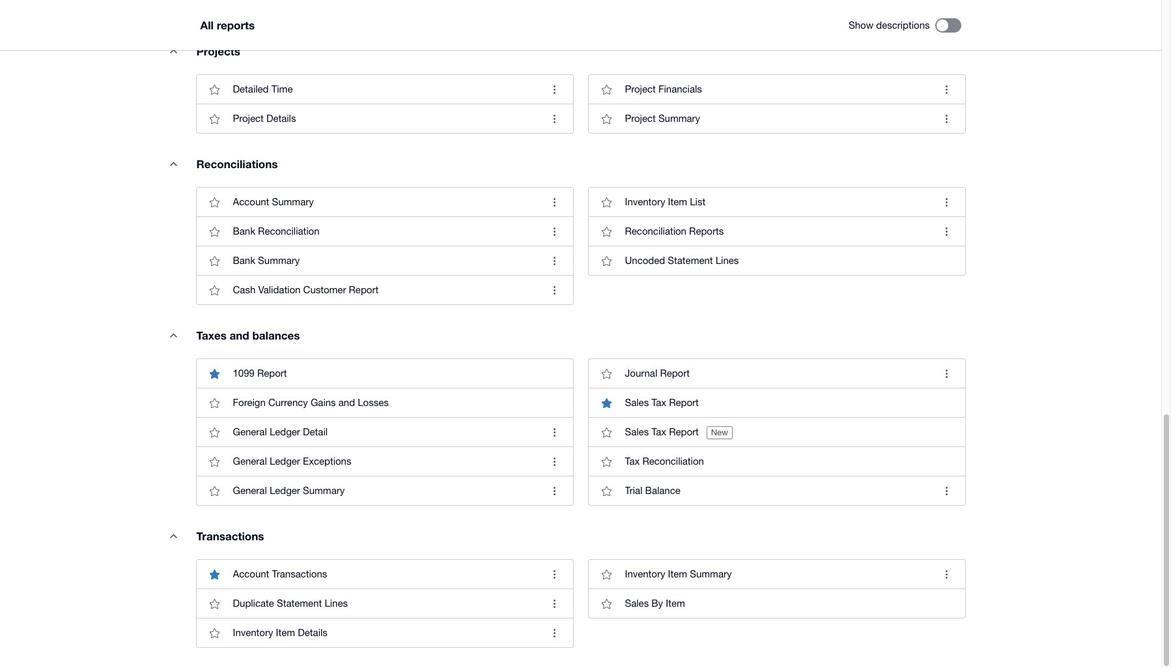 Task type: describe. For each thing, give the bounding box(es) containing it.
reconciliation down inventory item list
[[625, 226, 687, 237]]

reconciliations
[[197, 157, 278, 171]]

bank for bank reconciliation
[[233, 226, 255, 237]]

favorite image for reconciliation reports
[[594, 218, 620, 245]]

1 vertical spatial and
[[339, 397, 355, 408]]

reports
[[690, 226, 724, 237]]

favorite image for inventory item summary
[[594, 561, 620, 587]]

favorite image for project details
[[202, 106, 228, 132]]

sales by item
[[625, 598, 686, 609]]

summary for account summary
[[272, 196, 314, 207]]

favorite image for duplicate statement lines
[[202, 591, 228, 617]]

general ledger summary
[[233, 485, 345, 496]]

tax reconciliation link
[[589, 447, 966, 476]]

report up tax reconciliation
[[670, 426, 699, 437]]

customer
[[303, 284, 346, 295]]

0 horizontal spatial details
[[266, 113, 296, 124]]

inventory item list
[[625, 196, 706, 207]]

1099
[[233, 368, 255, 379]]

more options image for reconciliation reports
[[934, 218, 960, 245]]

favorite image for trial balance
[[594, 478, 620, 504]]

sales for taxes and balances
[[625, 397, 649, 408]]

favorite image for inventory item list
[[594, 189, 620, 215]]

losses
[[358, 397, 389, 408]]

exceptions
[[303, 456, 352, 467]]

gains
[[311, 397, 336, 408]]

0 vertical spatial transactions
[[197, 529, 264, 543]]

ledger for summary
[[270, 485, 300, 496]]

foreign currency gains and losses link
[[197, 388, 573, 417]]

summary for bank summary
[[258, 255, 300, 266]]

journal
[[625, 368, 658, 379]]

2 vertical spatial tax
[[625, 456, 640, 467]]

report right '1099'
[[257, 368, 287, 379]]

inventory inside inventory item details link
[[233, 627, 273, 638]]

general ledger exceptions
[[233, 456, 352, 467]]

favorite image for project summary
[[594, 106, 620, 132]]

reconciliation for bank
[[258, 226, 320, 237]]

1099 report link
[[197, 359, 573, 388]]

general for general ledger exceptions
[[233, 456, 267, 467]]

expand report group image for taxes and balances
[[161, 322, 187, 348]]

favorite image for general ledger detail
[[202, 419, 228, 445]]

inventory item summary
[[625, 568, 732, 580]]

favorite image for uncoded statement lines
[[594, 248, 620, 274]]

favorite image for project financials
[[594, 76, 620, 102]]

more options image for project summary
[[934, 106, 960, 132]]

taxes and balances
[[197, 329, 300, 342]]

statement for duplicate
[[277, 598, 322, 609]]

favorite image for tax reconciliation
[[594, 449, 620, 475]]

remove favorite image
[[594, 390, 620, 416]]

foreign currency gains and losses
[[233, 397, 389, 408]]

lines for duplicate statement lines
[[325, 598, 348, 609]]

bank reconciliation
[[233, 226, 320, 237]]

project financials link
[[589, 75, 966, 104]]

general for general ledger summary
[[233, 485, 267, 496]]

more options image for project financials
[[934, 76, 960, 102]]

2 sales from the top
[[625, 426, 649, 437]]

show
[[849, 20, 874, 31]]

more options image for account transactions
[[542, 561, 568, 587]]

report right journal
[[661, 368, 690, 379]]

reconciliation for tax
[[643, 456, 705, 467]]

project for project summary
[[625, 113, 656, 124]]

project details
[[233, 113, 296, 124]]

cash validation customer report link
[[197, 275, 573, 305]]

report down bank summary link
[[349, 284, 379, 295]]

favorite image for account summary
[[202, 189, 228, 215]]

account for reconciliations
[[233, 196, 269, 207]]

financials
[[659, 84, 703, 95]]

favorite image for foreign currency gains and losses
[[202, 390, 228, 416]]

all reports
[[200, 18, 255, 32]]

favorite image for general ledger summary
[[202, 478, 228, 504]]

project financials
[[625, 84, 703, 95]]

0 vertical spatial and
[[230, 329, 249, 342]]

more options image for bank summary
[[542, 248, 568, 274]]

show descriptions
[[849, 20, 930, 31]]

more options image for cash validation customer report
[[542, 277, 568, 303]]

1 vertical spatial details
[[298, 627, 328, 638]]

detail
[[303, 426, 328, 437]]

cash validation customer report
[[233, 284, 379, 295]]

2 sales tax report from the top
[[625, 426, 699, 437]]

account summary
[[233, 196, 314, 207]]

favorite image for detailed time
[[202, 76, 228, 102]]

more options image for inventory item list
[[934, 189, 960, 215]]

inventory item details
[[233, 627, 328, 638]]

more options image for duplicate statement lines
[[542, 591, 568, 617]]

favorite image for inventory item details
[[202, 620, 228, 646]]

summary for project summary
[[659, 113, 701, 124]]

project for project financials
[[625, 84, 656, 95]]

trial balance
[[625, 485, 681, 496]]

ledger for exceptions
[[270, 456, 300, 467]]

inventory item list link
[[589, 188, 966, 217]]

descriptions
[[877, 20, 930, 31]]

expand report group image
[[161, 523, 187, 549]]

favorite image for general ledger exceptions
[[202, 449, 228, 475]]

journal report link
[[589, 359, 966, 388]]

more options image for account summary
[[542, 189, 568, 215]]

report down journal report
[[670, 397, 699, 408]]

trial
[[625, 485, 643, 496]]

favorite image for sales by item
[[594, 591, 620, 617]]

general for general ledger detail
[[233, 426, 267, 437]]

more options image for trial balance
[[934, 478, 960, 504]]

inventory for transactions
[[625, 568, 666, 580]]



Task type: vqa. For each thing, say whether or not it's contained in the screenshot.
Only with transactions
no



Task type: locate. For each thing, give the bounding box(es) containing it.
reconciliation
[[258, 226, 320, 237], [625, 226, 687, 237], [643, 456, 705, 467]]

duplicate statement lines
[[233, 598, 348, 609]]

item inside 'link'
[[666, 598, 686, 609]]

favorite image for cash validation customer report
[[202, 277, 228, 303]]

1 remove favorite image from the top
[[202, 361, 228, 387]]

more options image inside bank reconciliation link
[[542, 218, 568, 245]]

project down project financials on the top right
[[625, 113, 656, 124]]

bank summary link
[[197, 246, 573, 275]]

bank up bank summary
[[233, 226, 255, 237]]

reconciliation up balance
[[643, 456, 705, 467]]

1099 report
[[233, 368, 287, 379]]

inventory up reconciliation reports
[[625, 196, 666, 207]]

favorite image inside bank summary link
[[202, 248, 228, 274]]

lines down reports
[[716, 255, 739, 266]]

foreign
[[233, 397, 266, 408]]

more options image inside inventory item list link
[[934, 189, 960, 215]]

favorite image inside general ledger exceptions link
[[202, 449, 228, 475]]

favorite image
[[202, 76, 228, 102], [202, 218, 228, 245], [202, 248, 228, 274], [594, 361, 620, 387], [202, 419, 228, 445], [594, 419, 620, 445], [202, 449, 228, 475], [594, 449, 620, 475], [594, 478, 620, 504], [594, 561, 620, 587], [202, 591, 228, 617], [594, 591, 620, 617]]

more options image inside account summary link
[[542, 189, 568, 215]]

sales left by
[[625, 598, 649, 609]]

0 vertical spatial sales
[[625, 397, 649, 408]]

sales up tax reconciliation
[[625, 426, 649, 437]]

favorite image for bank summary
[[202, 248, 228, 274]]

remove favorite image for transactions
[[202, 561, 228, 587]]

taxes
[[197, 329, 227, 342]]

inventory down duplicate
[[233, 627, 273, 638]]

1 vertical spatial bank
[[233, 255, 255, 266]]

1 horizontal spatial statement
[[668, 255, 713, 266]]

2 bank from the top
[[233, 255, 255, 266]]

expand report group image for reconciliations
[[161, 151, 187, 177]]

general down general ledger exceptions
[[233, 485, 267, 496]]

balances
[[253, 329, 300, 342]]

0 vertical spatial general
[[233, 426, 267, 437]]

1 horizontal spatial lines
[[716, 255, 739, 266]]

inventory up sales by item
[[625, 568, 666, 580]]

1 vertical spatial sales
[[625, 426, 649, 437]]

tax up trial
[[625, 456, 640, 467]]

reconciliation inside "tax reconciliation" link
[[643, 456, 705, 467]]

sales tax report down journal report
[[625, 397, 699, 408]]

more options image
[[542, 76, 568, 102], [934, 76, 960, 102], [542, 106, 568, 132], [542, 189, 568, 215], [934, 189, 960, 215], [934, 361, 960, 387], [542, 419, 568, 445], [542, 478, 568, 504], [542, 561, 568, 587], [934, 561, 960, 587], [542, 620, 568, 646]]

1 vertical spatial ledger
[[270, 456, 300, 467]]

statement down reconciliation reports
[[668, 255, 713, 266]]

account up duplicate
[[233, 568, 269, 580]]

favorite image inside inventory item details link
[[202, 620, 228, 646]]

0 vertical spatial remove favorite image
[[202, 361, 228, 387]]

2 vertical spatial inventory
[[233, 627, 273, 638]]

2 vertical spatial ledger
[[270, 485, 300, 496]]

favorite image inside bank reconciliation link
[[202, 218, 228, 245]]

favorite image for journal report
[[594, 361, 620, 387]]

0 horizontal spatial lines
[[325, 598, 348, 609]]

favorite image inside uncoded statement lines link
[[594, 248, 620, 274]]

favorite image inside general ledger summary link
[[202, 478, 228, 504]]

1 horizontal spatial and
[[339, 397, 355, 408]]

1 vertical spatial lines
[[325, 598, 348, 609]]

1 horizontal spatial details
[[298, 627, 328, 638]]

1 vertical spatial tax
[[652, 426, 667, 437]]

inventory
[[625, 196, 666, 207], [625, 568, 666, 580], [233, 627, 273, 638]]

3 ledger from the top
[[270, 485, 300, 496]]

3 expand report group image from the top
[[161, 322, 187, 348]]

favorite image inside "tax reconciliation" link
[[594, 449, 620, 475]]

1 vertical spatial expand report group image
[[161, 151, 187, 177]]

1 vertical spatial statement
[[277, 598, 322, 609]]

summary
[[659, 113, 701, 124], [272, 196, 314, 207], [258, 255, 300, 266], [303, 485, 345, 496], [690, 568, 732, 580]]

reconciliation reports
[[625, 226, 724, 237]]

more options image for project details
[[542, 106, 568, 132]]

journal report
[[625, 368, 690, 379]]

transactions up duplicate statement lines in the left of the page
[[272, 568, 327, 580]]

inventory item summary link
[[589, 560, 966, 589]]

sales tax report
[[625, 397, 699, 408], [625, 426, 699, 437]]

balance
[[646, 485, 681, 496]]

by
[[652, 598, 664, 609]]

1 vertical spatial general
[[233, 456, 267, 467]]

favorite image
[[594, 76, 620, 102], [202, 106, 228, 132], [594, 106, 620, 132], [202, 189, 228, 215], [594, 189, 620, 215], [594, 218, 620, 245], [594, 248, 620, 274], [202, 277, 228, 303], [202, 390, 228, 416], [202, 478, 228, 504], [202, 620, 228, 646]]

more options image inside the account transactions link
[[542, 561, 568, 587]]

list
[[690, 196, 706, 207]]

favorite image inside project details link
[[202, 106, 228, 132]]

sales tax report link
[[589, 388, 966, 417]]

project for project details
[[233, 113, 264, 124]]

2 general from the top
[[233, 456, 267, 467]]

2 vertical spatial general
[[233, 485, 267, 496]]

favorite image inside account summary link
[[202, 189, 228, 215]]

3 sales from the top
[[625, 598, 649, 609]]

more options image inside project financials link
[[934, 76, 960, 102]]

expand report group image
[[161, 38, 187, 64], [161, 151, 187, 177], [161, 322, 187, 348]]

more options image for inventory item details
[[542, 620, 568, 646]]

1 general from the top
[[233, 426, 267, 437]]

statement up inventory item details
[[277, 598, 322, 609]]

project down detailed
[[233, 113, 264, 124]]

transactions
[[197, 529, 264, 543], [272, 568, 327, 580]]

2 vertical spatial expand report group image
[[161, 322, 187, 348]]

2 account from the top
[[233, 568, 269, 580]]

project summary link
[[589, 104, 966, 133]]

2 remove favorite image from the top
[[202, 561, 228, 587]]

item right by
[[666, 598, 686, 609]]

project summary
[[625, 113, 701, 124]]

item for details
[[276, 627, 295, 638]]

remove favorite image inside 1099 report link
[[202, 361, 228, 387]]

and right gains
[[339, 397, 355, 408]]

project details link
[[197, 104, 573, 133]]

more options image for general ledger detail
[[542, 419, 568, 445]]

more options image for detailed time
[[542, 76, 568, 102]]

remove favorite image
[[202, 361, 228, 387], [202, 561, 228, 587]]

ledger up 'general ledger summary'
[[270, 456, 300, 467]]

favorite image inside inventory item summary link
[[594, 561, 620, 587]]

0 horizontal spatial transactions
[[197, 529, 264, 543]]

sales
[[625, 397, 649, 408], [625, 426, 649, 437], [625, 598, 649, 609]]

account up "bank reconciliation"
[[233, 196, 269, 207]]

lines
[[716, 255, 739, 266], [325, 598, 348, 609]]

more options image inside bank summary link
[[542, 248, 568, 274]]

inventory inside inventory item list link
[[625, 196, 666, 207]]

project
[[625, 84, 656, 95], [233, 113, 264, 124], [625, 113, 656, 124]]

more options image for general ledger summary
[[542, 478, 568, 504]]

uncoded statement lines
[[625, 255, 739, 266]]

and
[[230, 329, 249, 342], [339, 397, 355, 408]]

more options image for general ledger exceptions
[[542, 449, 568, 475]]

bank reconciliation link
[[197, 217, 573, 246]]

summary inside account summary link
[[272, 196, 314, 207]]

0 horizontal spatial and
[[230, 329, 249, 342]]

1 ledger from the top
[[270, 426, 300, 437]]

0 vertical spatial bank
[[233, 226, 255, 237]]

general ledger exceptions link
[[197, 447, 573, 476]]

tax up tax reconciliation
[[652, 426, 667, 437]]

0 vertical spatial lines
[[716, 255, 739, 266]]

uncoded
[[625, 255, 666, 266]]

reconciliation inside bank reconciliation link
[[258, 226, 320, 237]]

statement for uncoded
[[668, 255, 713, 266]]

reports
[[217, 18, 255, 32]]

general ledger summary link
[[197, 476, 573, 505]]

favorite image inside the duplicate statement lines "link"
[[202, 591, 228, 617]]

general ledger detail
[[233, 426, 328, 437]]

0 vertical spatial details
[[266, 113, 296, 124]]

favorite image inside general ledger detail link
[[202, 419, 228, 445]]

lines inside "link"
[[325, 598, 348, 609]]

bank summary
[[233, 255, 300, 266]]

3 general from the top
[[233, 485, 267, 496]]

tax
[[652, 397, 667, 408], [652, 426, 667, 437], [625, 456, 640, 467]]

detailed
[[233, 84, 269, 95]]

currency
[[268, 397, 308, 408]]

general
[[233, 426, 267, 437], [233, 456, 267, 467], [233, 485, 267, 496]]

sales inside 'link'
[[625, 598, 649, 609]]

more options image inside the reconciliation reports link
[[934, 218, 960, 245]]

more options image inside project summary link
[[934, 106, 960, 132]]

item
[[668, 196, 688, 207], [668, 568, 688, 580], [666, 598, 686, 609], [276, 627, 295, 638]]

bank up the cash
[[233, 255, 255, 266]]

lines for uncoded statement lines
[[716, 255, 739, 266]]

favorite image inside the sales by item 'link'
[[594, 591, 620, 617]]

0 vertical spatial expand report group image
[[161, 38, 187, 64]]

detailed time
[[233, 84, 293, 95]]

account transactions link
[[197, 560, 573, 589]]

1 sales tax report from the top
[[625, 397, 699, 408]]

general down general ledger detail
[[233, 456, 267, 467]]

expand report group image left taxes
[[161, 322, 187, 348]]

1 vertical spatial transactions
[[272, 568, 327, 580]]

2 ledger from the top
[[270, 456, 300, 467]]

transactions right expand report group image
[[197, 529, 264, 543]]

cash
[[233, 284, 256, 295]]

favorite image inside inventory item list link
[[594, 189, 620, 215]]

favorite image for bank reconciliation
[[202, 218, 228, 245]]

inventory inside inventory item summary link
[[625, 568, 666, 580]]

details down time
[[266, 113, 296, 124]]

1 vertical spatial sales tax report
[[625, 426, 699, 437]]

1 vertical spatial account
[[233, 568, 269, 580]]

1 sales from the top
[[625, 397, 649, 408]]

item left list
[[668, 196, 688, 207]]

2 vertical spatial sales
[[625, 598, 649, 609]]

item down duplicate statement lines in the left of the page
[[276, 627, 295, 638]]

tax down journal report
[[652, 397, 667, 408]]

favorite image inside trial balance 'link'
[[594, 478, 620, 504]]

reconciliation reports link
[[589, 217, 966, 246]]

expand report group image for projects
[[161, 38, 187, 64]]

0 vertical spatial sales tax report
[[625, 397, 699, 408]]

detailed time link
[[197, 75, 573, 104]]

more options image inside the cash validation customer report link
[[542, 277, 568, 303]]

trial balance link
[[589, 476, 966, 505]]

new
[[712, 428, 729, 437]]

account transactions
[[233, 568, 327, 580]]

reconciliation down account summary
[[258, 226, 320, 237]]

expand report group image left projects
[[161, 38, 187, 64]]

validation
[[258, 284, 301, 295]]

ledger for detail
[[270, 426, 300, 437]]

remove favorite image for taxes and balances
[[202, 361, 228, 387]]

more options image inside the duplicate statement lines "link"
[[542, 591, 568, 617]]

inventory for reconciliations
[[625, 196, 666, 207]]

sales for transactions
[[625, 598, 649, 609]]

item for summary
[[668, 568, 688, 580]]

general ledger detail link
[[197, 417, 573, 447]]

projects
[[197, 44, 240, 58]]

report
[[349, 284, 379, 295], [257, 368, 287, 379], [661, 368, 690, 379], [670, 397, 699, 408], [670, 426, 699, 437]]

statement inside "link"
[[277, 598, 322, 609]]

0 vertical spatial ledger
[[270, 426, 300, 437]]

1 expand report group image from the top
[[161, 38, 187, 64]]

uncoded statement lines link
[[589, 246, 966, 275]]

more options image
[[934, 106, 960, 132], [542, 218, 568, 245], [934, 218, 960, 245], [542, 248, 568, 274], [542, 277, 568, 303], [542, 449, 568, 475], [934, 478, 960, 504], [542, 591, 568, 617]]

summary inside general ledger summary link
[[303, 485, 345, 496]]

bank
[[233, 226, 255, 237], [233, 255, 255, 266]]

more options image inside general ledger exceptions link
[[542, 449, 568, 475]]

remove favorite image inside the account transactions link
[[202, 561, 228, 587]]

item up sales by item
[[668, 568, 688, 580]]

ledger down currency on the bottom left of the page
[[270, 426, 300, 437]]

lines down the account transactions link
[[325, 598, 348, 609]]

favorite image inside foreign currency gains and losses link
[[202, 390, 228, 416]]

sales tax report up tax reconciliation
[[625, 426, 699, 437]]

summary inside inventory item summary link
[[690, 568, 732, 580]]

bank for bank summary
[[233, 255, 255, 266]]

0 vertical spatial inventory
[[625, 196, 666, 207]]

account for transactions
[[233, 568, 269, 580]]

1 account from the top
[[233, 196, 269, 207]]

sales down journal
[[625, 397, 649, 408]]

more options image for journal report
[[934, 361, 960, 387]]

1 horizontal spatial transactions
[[272, 568, 327, 580]]

summary inside bank summary link
[[258, 255, 300, 266]]

duplicate statement lines link
[[197, 589, 573, 618]]

ledger
[[270, 426, 300, 437], [270, 456, 300, 467], [270, 485, 300, 496]]

sales by item link
[[589, 589, 966, 618]]

details
[[266, 113, 296, 124], [298, 627, 328, 638]]

0 vertical spatial statement
[[668, 255, 713, 266]]

time
[[272, 84, 293, 95]]

all
[[200, 18, 214, 32]]

0 horizontal spatial statement
[[277, 598, 322, 609]]

0 vertical spatial tax
[[652, 397, 667, 408]]

summary inside project summary link
[[659, 113, 701, 124]]

account summary link
[[197, 188, 573, 217]]

inventory item details link
[[197, 618, 573, 647]]

2 expand report group image from the top
[[161, 151, 187, 177]]

tax reconciliation
[[625, 456, 705, 467]]

statement
[[668, 255, 713, 266], [277, 598, 322, 609]]

and right taxes
[[230, 329, 249, 342]]

more options image for inventory item summary
[[934, 561, 960, 587]]

project up the project summary
[[625, 84, 656, 95]]

favorite image inside project financials link
[[594, 76, 620, 102]]

more options image inside project details link
[[542, 106, 568, 132]]

more options image for bank reconciliation
[[542, 218, 568, 245]]

general down foreign
[[233, 426, 267, 437]]

0 vertical spatial account
[[233, 196, 269, 207]]

1 bank from the top
[[233, 226, 255, 237]]

favorite image inside detailed time link
[[202, 76, 228, 102]]

duplicate
[[233, 598, 274, 609]]

favorite image inside journal report link
[[594, 361, 620, 387]]

ledger down general ledger exceptions
[[270, 485, 300, 496]]

more options image inside general ledger summary link
[[542, 478, 568, 504]]

item for list
[[668, 196, 688, 207]]

1 vertical spatial inventory
[[625, 568, 666, 580]]

more options image inside inventory item details link
[[542, 620, 568, 646]]

expand report group image left reconciliations
[[161, 151, 187, 177]]

1 vertical spatial remove favorite image
[[202, 561, 228, 587]]

more options image inside trial balance 'link'
[[934, 478, 960, 504]]

details down duplicate statement lines in the left of the page
[[298, 627, 328, 638]]

account
[[233, 196, 269, 207], [233, 568, 269, 580]]



